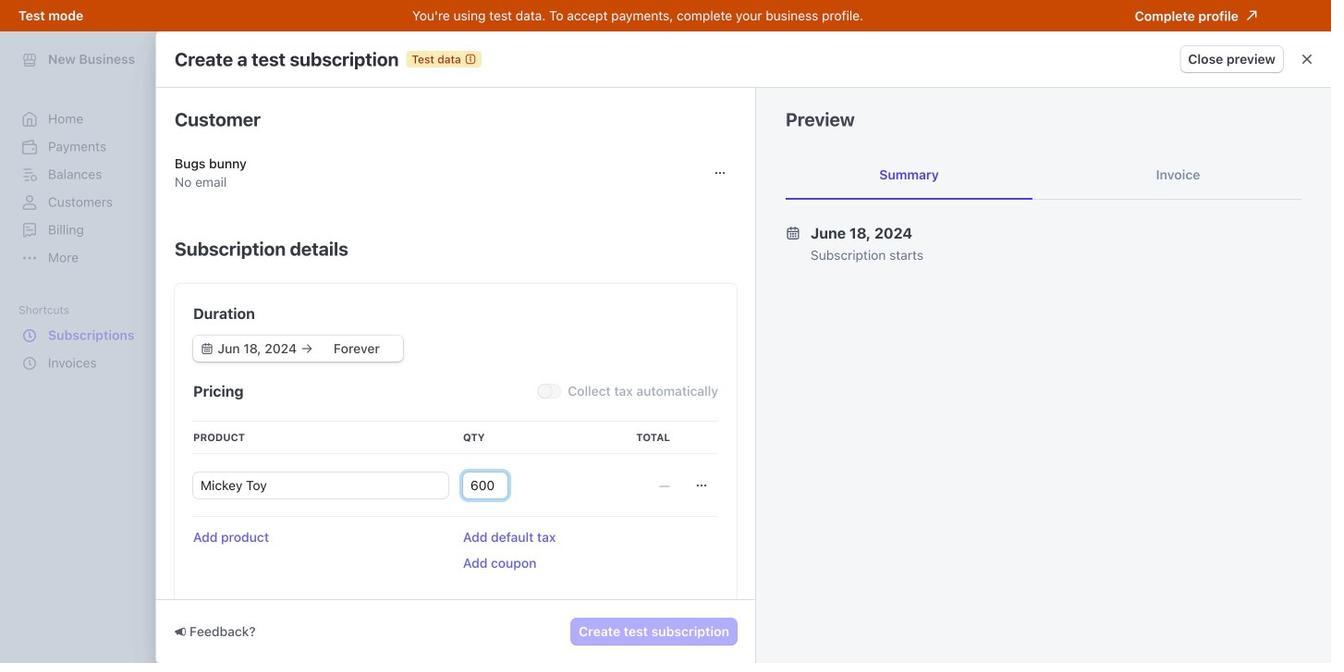 Task type: locate. For each thing, give the bounding box(es) containing it.
Find or add a test product… text field
[[193, 473, 449, 499]]

2 shortcuts element from the top
[[18, 322, 211, 377]]

None text field
[[463, 473, 508, 499]]

1 horizontal spatial svg image
[[787, 113, 798, 124]]

svg image
[[787, 113, 798, 124], [202, 343, 213, 354]]

1 vertical spatial tab list
[[263, 323, 1262, 369]]

svg image
[[715, 167, 726, 179], [696, 480, 708, 491]]

shortcuts element
[[18, 298, 211, 377], [18, 322, 211, 377]]

None search field
[[255, 42, 777, 76]]

0 horizontal spatial svg image
[[202, 343, 213, 354]]

0 vertical spatial svg image
[[715, 167, 726, 179]]

1 horizontal spatial svg image
[[715, 167, 726, 179]]

1 shortcuts element from the top
[[18, 298, 211, 377]]

0 vertical spatial tab list
[[786, 151, 1302, 200]]

1 vertical spatial svg image
[[202, 343, 213, 354]]

core navigation links element
[[18, 105, 211, 272]]

tab list
[[786, 151, 1302, 200], [263, 323, 1262, 369]]

dialog
[[130, 31, 1332, 663]]

0 horizontal spatial svg image
[[696, 480, 708, 491]]

0 vertical spatial svg image
[[787, 113, 798, 124]]



Task type: describe. For each thing, give the bounding box(es) containing it.
close image
[[1302, 54, 1313, 65]]

start date field
[[215, 339, 300, 358]]

end date field
[[314, 339, 400, 358]]

1 vertical spatial svg image
[[696, 480, 708, 491]]



Task type: vqa. For each thing, say whether or not it's contained in the screenshot.
Pinned element
no



